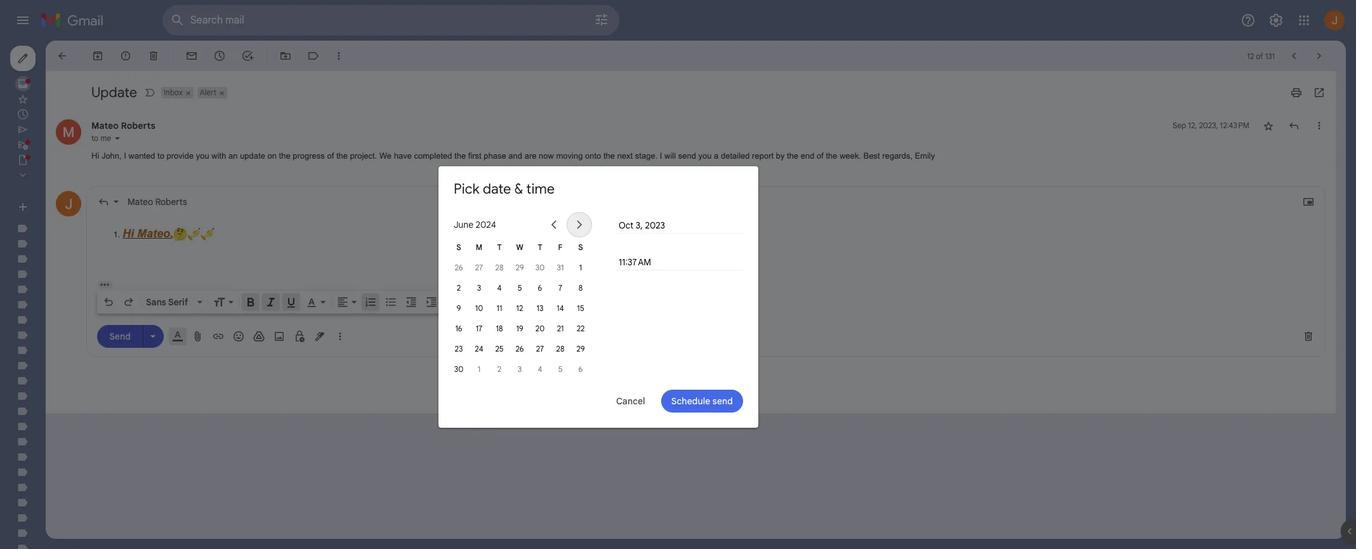 Task type: locate. For each thing, give the bounding box(es) containing it.
hi mateo,
[[122, 227, 173, 240]]

date
[[483, 180, 511, 197]]

2 horizontal spatial of
[[1256, 51, 1263, 61]]

26
[[455, 263, 463, 272], [516, 344, 524, 354]]

grid
[[449, 237, 591, 380]]

inbox button
[[161, 87, 184, 98]]

0 horizontal spatial t
[[497, 242, 502, 252]]

16 jun cell
[[449, 319, 469, 339]]

1 vertical spatial roberts
[[155, 196, 187, 207]]

5 down "29 may" cell
[[518, 283, 522, 293]]

23 jun cell
[[449, 339, 469, 359]]

3 for 3 jul cell
[[518, 364, 522, 374]]

1 horizontal spatial t
[[538, 242, 542, 252]]

25
[[495, 344, 504, 354]]

0 horizontal spatial 4
[[497, 283, 502, 293]]

18
[[496, 324, 503, 333]]

3 jun cell
[[469, 278, 489, 298]]

29 down 22 jun cell
[[577, 344, 585, 354]]

1 vertical spatial 2
[[497, 364, 502, 374]]

0 horizontal spatial 1
[[478, 364, 481, 374]]

of left 131
[[1256, 51, 1263, 61]]

navigation
[[0, 41, 152, 549]]

progress
[[293, 151, 325, 161]]

hi inside text field
[[122, 227, 134, 240]]

1 the from the left
[[279, 151, 290, 161]]

2 down 25 jun cell
[[497, 364, 502, 374]]

8
[[579, 283, 583, 293]]

0 vertical spatial 27
[[475, 263, 483, 272]]

an
[[229, 151, 238, 161]]

29 for "29 may" cell
[[516, 263, 524, 272]]

0 vertical spatial 5
[[518, 283, 522, 293]]

the right on
[[279, 151, 290, 161]]

i
[[124, 151, 126, 161], [660, 151, 662, 161]]

1 s from the left
[[457, 242, 461, 252]]

28 for the 28 may cell on the left of page
[[495, 263, 504, 272]]

2 t column header from the left
[[530, 237, 550, 258]]

hi left "mateo,"
[[122, 227, 134, 240]]

show trimmed content image
[[97, 281, 112, 288]]

26 down 19 jun cell on the left bottom
[[516, 344, 524, 354]]

0 horizontal spatial t column header
[[489, 237, 510, 258]]

4
[[497, 283, 502, 293], [538, 364, 542, 374]]

17 jun cell
[[469, 319, 489, 339]]

0 vertical spatial mateo roberts
[[91, 120, 155, 131]]

30 for 30 may 'cell' on the left of the page
[[536, 263, 545, 272]]

12 jun cell
[[510, 298, 530, 319]]

1 horizontal spatial s column header
[[571, 237, 591, 258]]

t column header left w
[[489, 237, 510, 258]]

12 left 131
[[1247, 51, 1254, 61]]

june
[[454, 219, 474, 230]]

and
[[509, 151, 522, 161]]

0 vertical spatial mateo
[[91, 120, 119, 131]]

1 vertical spatial mateo roberts
[[128, 196, 187, 207]]

30
[[536, 263, 545, 272], [454, 364, 463, 374]]

0 horizontal spatial 5
[[518, 283, 522, 293]]

to right wanted
[[157, 151, 164, 161]]

5 down the 28 jun cell
[[558, 364, 563, 374]]

report
[[752, 151, 774, 161]]

you
[[196, 151, 209, 161], [699, 151, 712, 161]]

mateo up hi mateo,
[[128, 196, 153, 207]]

16
[[455, 324, 462, 333]]

1 vertical spatial 12
[[516, 303, 523, 313]]

🎺 image
[[187, 227, 201, 241]]

mateo roberts
[[91, 120, 155, 131], [128, 196, 187, 207]]

10 jun cell
[[469, 298, 489, 319]]

5
[[518, 283, 522, 293], [558, 364, 563, 374]]

2 jul cell
[[489, 359, 510, 380]]

12 down 5 jun cell
[[516, 303, 523, 313]]

onto
[[585, 151, 601, 161]]

0 horizontal spatial 28
[[495, 263, 504, 272]]

24
[[475, 344, 483, 354]]

0 vertical spatial roberts
[[121, 120, 155, 131]]

3 inside "3 jun" "cell"
[[477, 283, 481, 293]]

0 horizontal spatial send
[[678, 151, 696, 161]]

131
[[1265, 51, 1275, 61]]

28 down 21 jun cell on the bottom
[[556, 344, 565, 354]]

0 vertical spatial 29
[[516, 263, 524, 272]]

26 left 27 may cell
[[455, 263, 463, 272]]

3
[[477, 283, 481, 293], [518, 364, 522, 374]]

t
[[497, 242, 502, 252], [538, 242, 542, 252]]

hi for hi john, i wanted to provide you with an update on the progress of the project. we have completed the first phase and are now moving onto the next stage. i will send you a detailed report by the end of the week. best regards, emily
[[91, 151, 99, 161]]

phase
[[484, 151, 506, 161]]

9
[[457, 303, 461, 313]]

0 vertical spatial 2
[[457, 283, 461, 293]]

1 horizontal spatial t column header
[[530, 237, 550, 258]]

30 right "29 may" cell
[[536, 263, 545, 272]]

roberts
[[121, 120, 155, 131], [155, 196, 187, 207]]

completed
[[414, 151, 452, 161]]

11 jun cell
[[489, 298, 510, 319]]

5 jul cell
[[550, 359, 571, 380]]

3 inside 3 jul cell
[[518, 364, 522, 374]]

0 horizontal spatial you
[[196, 151, 209, 161]]

0 vertical spatial 26
[[455, 263, 463, 272]]

send right will
[[678, 151, 696, 161]]

26 for 26 may cell
[[455, 263, 463, 272]]

archive image
[[91, 50, 104, 62]]

3 down 26 jun cell
[[518, 364, 522, 374]]

to
[[91, 133, 98, 143], [157, 151, 164, 161]]

14
[[557, 303, 564, 313]]

0 vertical spatial 12
[[1247, 51, 1254, 61]]

s right f
[[578, 242, 583, 252]]

8 jun cell
[[571, 278, 591, 298]]

1 horizontal spatial you
[[699, 151, 712, 161]]

1 vertical spatial send
[[713, 395, 733, 407]]

27 for 27 may cell
[[475, 263, 483, 272]]

28 left "29 may" cell
[[495, 263, 504, 272]]

1 t from the left
[[497, 242, 502, 252]]

the left first
[[455, 151, 466, 161]]

0 horizontal spatial 26
[[455, 263, 463, 272]]

to left me
[[91, 133, 98, 143]]

7
[[558, 283, 562, 293]]

we
[[379, 151, 392, 161]]

30 down "23 jun" cell
[[454, 364, 463, 374]]

6 down 30 may 'cell' on the left of the page
[[538, 283, 542, 293]]

0 horizontal spatial hi
[[91, 151, 99, 161]]

1 vertical spatial 5
[[558, 364, 563, 374]]

s left m
[[457, 242, 461, 252]]

28 for the 28 jun cell
[[556, 344, 565, 354]]

2 the from the left
[[336, 151, 348, 161]]

s column header right f
[[571, 237, 591, 258]]

1 horizontal spatial of
[[817, 151, 824, 161]]

you left a
[[699, 151, 712, 161]]

i left will
[[660, 151, 662, 161]]

1 horizontal spatial 1
[[579, 263, 582, 272]]

1 vertical spatial 6
[[579, 364, 583, 374]]

🎺 image
[[201, 227, 214, 241]]

you left the with
[[196, 151, 209, 161]]

mateo roberts up me
[[91, 120, 155, 131]]

1 horizontal spatial 2
[[497, 364, 502, 374]]

alert button
[[197, 87, 218, 98]]

t right w
[[538, 242, 542, 252]]

2
[[457, 283, 461, 293], [497, 364, 502, 374]]

mateo up me
[[91, 120, 119, 131]]

moving
[[556, 151, 583, 161]]

5 for 5 jun cell
[[518, 283, 522, 293]]

29 jun cell
[[571, 339, 591, 359]]

1 horizontal spatial s
[[578, 242, 583, 252]]

1 horizontal spatial 28
[[556, 344, 565, 354]]

john,
[[101, 151, 122, 161]]

0 horizontal spatial 27
[[475, 263, 483, 272]]

27 may cell
[[469, 258, 489, 278]]

None search field
[[162, 5, 619, 36]]

1 horizontal spatial 12
[[1247, 51, 1254, 61]]

1 s column header from the left
[[449, 237, 469, 258]]

1 vertical spatial to
[[157, 151, 164, 161]]

30 inside cell
[[454, 364, 463, 374]]

27
[[475, 263, 483, 272], [536, 344, 544, 354]]

the right the by
[[787, 151, 799, 161]]

best
[[864, 151, 880, 161]]

will
[[665, 151, 676, 161]]

a
[[714, 151, 719, 161]]

1 horizontal spatial 6
[[579, 364, 583, 374]]

indent less ‪(⌘[)‬ image
[[405, 295, 418, 308]]

26 jun cell
[[510, 339, 530, 359]]

6 down 29 jun cell
[[579, 364, 583, 374]]

12
[[1247, 51, 1254, 61], [516, 303, 523, 313]]

0 horizontal spatial mateo
[[91, 120, 119, 131]]

0 horizontal spatial s column header
[[449, 237, 469, 258]]

1 horizontal spatial i
[[660, 151, 662, 161]]

1 vertical spatial 1
[[478, 364, 481, 374]]

27 down m column header
[[475, 263, 483, 272]]

1 vertical spatial 27
[[536, 344, 544, 354]]

newer image
[[1288, 50, 1301, 62]]

12 for 12
[[516, 303, 523, 313]]

w
[[516, 242, 523, 252]]

back to inbox image
[[56, 50, 69, 62]]

t column header
[[489, 237, 510, 258], [530, 237, 550, 258]]

Date field
[[618, 218, 742, 232]]

mateo
[[91, 120, 119, 131], [128, 196, 153, 207]]

1 vertical spatial 28
[[556, 344, 565, 354]]

of
[[1256, 51, 1263, 61], [327, 151, 334, 161], [817, 151, 824, 161]]

hi left the john,
[[91, 151, 99, 161]]

2 jun cell
[[449, 278, 469, 298]]

0 vertical spatial to
[[91, 133, 98, 143]]

cancel
[[616, 395, 645, 407]]

0 vertical spatial hi
[[91, 151, 99, 161]]

pick date & time
[[454, 180, 555, 197]]

1 vertical spatial 30
[[454, 364, 463, 374]]

strikethrough ‪(⌘⇧x)‬ image
[[469, 295, 482, 308]]

not important switch
[[143, 86, 156, 99]]

1 horizontal spatial hi
[[122, 227, 134, 240]]

update
[[240, 151, 265, 161]]

29
[[516, 263, 524, 272], [577, 344, 585, 354]]

28
[[495, 263, 504, 272], [556, 344, 565, 354]]

0 vertical spatial 30
[[536, 263, 545, 272]]

0 vertical spatial 1
[[579, 263, 582, 272]]

redo ‪(⌘y)‬ image
[[122, 295, 135, 308]]

1 you from the left
[[196, 151, 209, 161]]

of right end
[[817, 151, 824, 161]]

4 the from the left
[[604, 151, 615, 161]]

indent more ‪(⌘])‬ image
[[425, 295, 438, 308]]

mateo roberts up "mateo,"
[[128, 196, 187, 207]]

the left week.
[[826, 151, 838, 161]]

hi for hi mateo,
[[122, 227, 134, 240]]

4 up "remove formatting ‪(⌘\)‬" icon
[[497, 283, 502, 293]]

1 horizontal spatial 4
[[538, 364, 542, 374]]

t right m
[[497, 242, 502, 252]]

27 down 20 jun cell
[[536, 344, 544, 354]]

29 down w column header
[[516, 263, 524, 272]]

14 jun cell
[[550, 298, 571, 319]]

30 inside 'cell'
[[536, 263, 545, 272]]

t column header left f
[[530, 237, 550, 258]]

2 up quote ‪(⌘⇧9)‬ icon
[[457, 283, 461, 293]]

sep 12, 2023, 12:43 pm cell
[[1173, 119, 1250, 132]]

roberts up 🤔 "icon" on the left top
[[155, 196, 187, 207]]

s column header left m
[[449, 237, 469, 258]]

7 jun cell
[[550, 278, 571, 298]]

m column header
[[469, 237, 489, 258]]

0 vertical spatial 6
[[538, 283, 542, 293]]

2 i from the left
[[660, 151, 662, 161]]

0 horizontal spatial i
[[124, 151, 126, 161]]

1 down the 24 jun cell
[[478, 364, 481, 374]]

21 jun cell
[[550, 319, 571, 339]]

delete image
[[147, 50, 160, 62]]

schedule send
[[671, 395, 733, 407]]

1 vertical spatial 3
[[518, 364, 522, 374]]

1 vertical spatial 4
[[538, 364, 542, 374]]

27 for "27 jun" cell
[[536, 344, 544, 354]]

s column header
[[449, 237, 469, 258], [571, 237, 591, 258]]

first
[[468, 151, 482, 161]]

undo ‪(⌘z)‬ image
[[102, 295, 115, 308]]

15 jun cell
[[571, 298, 591, 319]]

1 vertical spatial 26
[[516, 344, 524, 354]]

0 horizontal spatial 3
[[477, 283, 481, 293]]

&
[[514, 180, 523, 197]]

1 vertical spatial hi
[[122, 227, 134, 240]]

29 may cell
[[510, 258, 530, 278]]

4 jun cell
[[489, 278, 510, 298]]

the left next
[[604, 151, 615, 161]]

6 jul cell
[[571, 359, 591, 380]]

28 may cell
[[489, 258, 510, 278]]

f
[[558, 242, 563, 252]]

3 up strikethrough ‪(⌘⇧x)‬ image
[[477, 283, 481, 293]]

4 down "27 jun" cell
[[538, 364, 542, 374]]

end
[[801, 151, 815, 161]]

3 jul cell
[[510, 359, 530, 380]]

send right 'schedule'
[[713, 395, 733, 407]]

wanted
[[129, 151, 155, 161]]

1 right 31
[[579, 263, 582, 272]]

1 horizontal spatial 26
[[516, 344, 524, 354]]

1 horizontal spatial 29
[[577, 344, 585, 354]]

2 s from the left
[[578, 242, 583, 252]]

on
[[268, 151, 277, 161]]

0 vertical spatial send
[[678, 151, 696, 161]]

grid containing s
[[449, 237, 591, 380]]

0 horizontal spatial to
[[91, 133, 98, 143]]

of right progress
[[327, 151, 334, 161]]

12 inside cell
[[516, 303, 523, 313]]

roberts up wanted
[[121, 120, 155, 131]]

0 horizontal spatial 30
[[454, 364, 463, 374]]

send
[[678, 151, 696, 161], [713, 395, 733, 407]]

1 horizontal spatial 27
[[536, 344, 544, 354]]

0 horizontal spatial 12
[[516, 303, 523, 313]]

1
[[579, 263, 582, 272], [478, 364, 481, 374]]

search mail image
[[166, 9, 189, 32]]

31 may cell
[[550, 258, 571, 278]]

0 vertical spatial 4
[[497, 283, 502, 293]]

2 s column header from the left
[[571, 237, 591, 258]]

26 for 26 jun cell
[[516, 344, 524, 354]]

i right the john,
[[124, 151, 126, 161]]

the left project.
[[336, 151, 348, 161]]

0 horizontal spatial 6
[[538, 283, 542, 293]]

0 horizontal spatial s
[[457, 242, 461, 252]]

1 horizontal spatial mateo
[[128, 196, 153, 207]]

1 horizontal spatial 30
[[536, 263, 545, 272]]

1 horizontal spatial send
[[713, 395, 733, 407]]

27 inside cell
[[536, 344, 544, 354]]

regards,
[[882, 151, 913, 161]]

0 vertical spatial 3
[[477, 283, 481, 293]]

19 jun cell
[[510, 319, 530, 339]]

2 you from the left
[[699, 151, 712, 161]]

0 vertical spatial 28
[[495, 263, 504, 272]]

1 horizontal spatial 3
[[518, 364, 522, 374]]

1 horizontal spatial 5
[[558, 364, 563, 374]]

0 horizontal spatial 2
[[457, 283, 461, 293]]

f column header
[[550, 237, 571, 258]]

27 inside cell
[[475, 263, 483, 272]]

1 vertical spatial 29
[[577, 344, 585, 354]]

alert
[[200, 88, 217, 97]]

0 horizontal spatial 29
[[516, 263, 524, 272]]

2 for 2 jun cell
[[457, 283, 461, 293]]



Task type: vqa. For each thing, say whether or not it's contained in the screenshot.
mark as unread 'icon'
yes



Task type: describe. For each thing, give the bounding box(es) containing it.
26 may cell
[[449, 258, 469, 278]]

update
[[91, 84, 137, 101]]

29 for 29 jun cell
[[577, 344, 585, 354]]

by
[[776, 151, 785, 161]]

quote ‪(⌘⇧9)‬ image
[[446, 295, 458, 308]]

hi john, i wanted to provide you with an update on the progress of the project. we have completed the first phase and are now moving onto the next stage. i will send you a detailed report by the end of the week. best regards, emily
[[91, 151, 935, 161]]

1 jun cell
[[571, 258, 591, 278]]

week.
[[840, 151, 861, 161]]

6 for 6 jul cell
[[579, 364, 583, 374]]

time
[[526, 180, 555, 197]]

next
[[617, 151, 633, 161]]

discard draft ‪(⌘⇧d)‬ image
[[1302, 330, 1315, 342]]

« button
[[548, 218, 560, 231]]

2023,
[[1199, 121, 1218, 130]]

12:43 pm
[[1220, 121, 1250, 130]]

1 t column header from the left
[[489, 237, 510, 258]]

«
[[551, 219, 557, 230]]

m
[[476, 242, 483, 252]]

sep 12, 2023, 12:43 pm
[[1173, 121, 1250, 130]]

23
[[455, 344, 463, 354]]

4 for 4 jul cell
[[538, 364, 542, 374]]

24 jun cell
[[469, 339, 489, 359]]

22
[[577, 324, 585, 333]]

bold ‪(⌘b)‬ image
[[244, 295, 257, 308]]

report spam image
[[119, 50, 132, 62]]

2 for 2 jul cell
[[497, 364, 502, 374]]

1 vertical spatial mateo
[[128, 196, 153, 207]]

30 jun cell
[[449, 359, 469, 380]]

30 for 30 jun cell
[[454, 364, 463, 374]]

17
[[476, 324, 483, 333]]

Time field
[[618, 255, 742, 269]]

now
[[539, 151, 554, 161]]

mark as unread image
[[185, 50, 198, 62]]

cancel button
[[605, 390, 656, 413]]

mateo,
[[137, 227, 173, 240]]

detailed
[[721, 151, 750, 161]]

schedule send button
[[661, 390, 743, 413]]

30 may cell
[[530, 258, 550, 278]]

4 jul cell
[[530, 359, 550, 380]]

june 2024 row
[[449, 212, 591, 237]]

2024
[[476, 219, 496, 230]]

2 t from the left
[[538, 242, 542, 252]]

advanced search options image
[[589, 7, 614, 32]]

12 for 12 of 131
[[1247, 51, 1254, 61]]

21
[[557, 324, 564, 333]]

pick
[[454, 180, 480, 197]]

10
[[475, 303, 483, 313]]

schedule
[[671, 395, 710, 407]]

5 jun cell
[[510, 278, 530, 298]]

3 for "3 jun" "cell"
[[477, 283, 481, 293]]

1 for 1 jul cell
[[478, 364, 481, 374]]

0 horizontal spatial of
[[327, 151, 334, 161]]

25 jun cell
[[489, 339, 510, 359]]

pick date & time heading
[[454, 180, 555, 197]]

add to tasks image
[[241, 50, 254, 62]]

20
[[536, 324, 545, 333]]

3 the from the left
[[455, 151, 466, 161]]

12 of 131
[[1247, 51, 1275, 61]]

6 jun cell
[[530, 278, 550, 298]]

27 jun cell
[[530, 339, 550, 359]]

remove formatting ‪(⌘\)‬ image
[[493, 295, 505, 308]]

send inside button
[[713, 395, 733, 407]]

inbox
[[164, 88, 183, 97]]

15
[[577, 303, 584, 313]]

underline ‪(⌘u)‬ image
[[285, 295, 298, 308]]

Message Body text field
[[97, 217, 1315, 271]]

9 jun cell
[[449, 298, 469, 319]]

Not starred checkbox
[[1262, 119, 1275, 132]]

settings image
[[1269, 13, 1284, 28]]

»
[[577, 219, 582, 230]]

5 for 5 jul cell
[[558, 364, 563, 374]]

18 jun cell
[[489, 319, 510, 339]]

1 horizontal spatial to
[[157, 151, 164, 161]]

13
[[537, 303, 544, 313]]

italic ‪(⌘i)‬ image
[[265, 295, 277, 308]]

4 for 4 jun cell at the left of page
[[497, 283, 502, 293]]

snooze image
[[213, 50, 226, 62]]

w column header
[[510, 237, 530, 258]]

bulleted list ‪(⌘⇧8)‬ image
[[385, 295, 397, 308]]

have
[[394, 151, 412, 161]]

older image
[[1313, 50, 1326, 62]]

22 jun cell
[[571, 319, 591, 339]]

13 jun cell
[[530, 298, 550, 319]]

emily
[[915, 151, 935, 161]]

19
[[516, 324, 523, 333]]

pick date & time dialog
[[439, 166, 758, 428]]

20 jun cell
[[530, 319, 550, 339]]

🤔 image
[[173, 227, 187, 241]]

5 the from the left
[[787, 151, 799, 161]]

1 i from the left
[[124, 151, 126, 161]]

28 jun cell
[[550, 339, 571, 359]]

stage.
[[635, 151, 658, 161]]

6 the from the left
[[826, 151, 838, 161]]

12,
[[1188, 121, 1197, 130]]

» button
[[573, 218, 586, 231]]

project.
[[350, 151, 377, 161]]

formatting options toolbar
[[97, 290, 510, 313]]

are
[[525, 151, 537, 161]]

provide
[[167, 151, 194, 161]]

numbered list ‪(⌘⇧7)‬ image
[[364, 295, 377, 308]]

sep
[[1173, 121, 1186, 130]]

1 jul cell
[[469, 359, 489, 380]]

june 2024
[[454, 219, 496, 230]]

1 for 1 jun cell
[[579, 263, 582, 272]]

to me
[[91, 133, 111, 143]]

31
[[557, 263, 564, 272]]

11
[[497, 303, 502, 313]]

grid inside the pick date & time 'dialog'
[[449, 237, 591, 380]]

with
[[212, 151, 226, 161]]

6 for 6 jun cell on the bottom left
[[538, 283, 542, 293]]

me
[[100, 133, 111, 143]]



